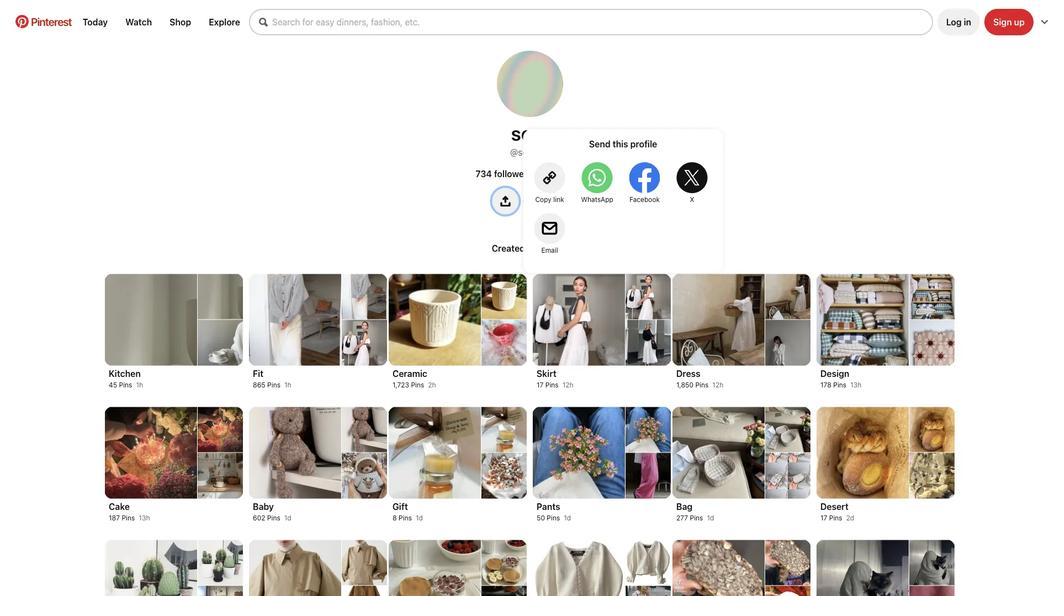 Task type: locate. For each thing, give the bounding box(es) containing it.
explore link
[[204, 12, 245, 32]]

skirt 17 pins 12h
[[537, 369, 574, 389]]

13h inside the "cake 187 pins 13h"
[[139, 515, 150, 522]]

bag
[[677, 502, 693, 512]]

@sem_g_ button
[[510, 144, 550, 168]]

602
[[253, 515, 265, 522]]

12h
[[563, 381, 574, 389], [713, 381, 724, 389]]

2d
[[847, 515, 855, 522]]

4 1d from the left
[[707, 515, 714, 522]]

12h for skirt
[[563, 381, 574, 389]]

coat image
[[249, 541, 341, 597], [342, 541, 387, 586], [342, 586, 387, 597]]

1,850
[[677, 381, 694, 389]]

pins right 187
[[122, 515, 135, 522]]

17 inside desert 17 pins 2d
[[821, 515, 828, 522]]

0 horizontal spatial 17
[[537, 381, 544, 389]]

desert image
[[817, 407, 909, 499], [910, 407, 955, 453], [910, 453, 955, 499]]

1d inside bag 277 pins 1d
[[707, 515, 714, 522]]

dress image
[[673, 274, 765, 366], [766, 274, 811, 320], [766, 320, 811, 366]]

8 down gift
[[393, 515, 397, 522]]

pins for kitchen
[[119, 381, 132, 389]]

3 1d from the left
[[564, 515, 571, 522]]

saved link
[[539, 239, 573, 258]]

gift 8 pins 1d
[[393, 502, 423, 522]]

1 vertical spatial 8
[[393, 515, 397, 522]]

13h inside design 178 pins 13h
[[851, 381, 862, 389]]

pins right "1,850"
[[696, 381, 709, 389]]

0 horizontal spatial 8
[[393, 515, 397, 522]]

plant image
[[105, 541, 197, 597], [198, 541, 243, 586], [198, 586, 243, 597]]

0 vertical spatial 17
[[537, 381, 544, 389]]

pants
[[537, 502, 561, 512]]

pins down ceramic
[[411, 381, 424, 389]]

17 inside skirt 17 pins 12h
[[537, 381, 544, 389]]

this
[[613, 139, 628, 149]]

created
[[492, 243, 525, 254]]

list
[[35, 267, 1025, 597]]

178
[[821, 381, 832, 389]]

1d for gift
[[416, 515, 423, 522]]

sandwich image
[[673, 541, 765, 597], [766, 541, 811, 586], [766, 586, 811, 597]]

1 horizontal spatial 8
[[539, 169, 545, 179]]

0 vertical spatial 13h
[[851, 381, 862, 389]]

pins down pants
[[547, 515, 560, 522]]

kitchen image
[[105, 274, 197, 366], [198, 274, 243, 320], [198, 320, 243, 366]]

cake
[[109, 502, 130, 512]]

1 horizontal spatial 13h
[[851, 381, 862, 389]]

fit image
[[249, 274, 341, 366], [342, 274, 387, 320], [342, 320, 387, 366]]

1h right 865
[[284, 381, 291, 389]]

sem button
[[511, 122, 549, 145]]

pins inside the ceramic 1,723 pins 2h
[[411, 381, 424, 389]]

17 for desert
[[821, 515, 828, 522]]

ceramic 1,723 pins 2h
[[393, 369, 436, 389]]

1d for bag
[[707, 515, 714, 522]]

pins right 865
[[267, 381, 281, 389]]

1h for kitchen
[[136, 381, 143, 389]]

skirt image
[[533, 274, 625, 366], [626, 274, 671, 320], [626, 320, 671, 366]]

pins inside design 178 pins 13h
[[834, 381, 847, 389]]

pins inside fit 865 pins 1h
[[267, 381, 281, 389]]

1 1h from the left
[[136, 381, 143, 389]]

2 1d from the left
[[416, 515, 423, 522]]

whatsapp
[[581, 196, 614, 203]]

pants image
[[533, 407, 625, 499], [626, 407, 671, 453], [626, 453, 671, 499]]

watch link
[[121, 12, 156, 32]]

1 1d from the left
[[284, 515, 291, 522]]

17
[[537, 381, 544, 389], [821, 515, 828, 522]]

8 inside the gift 8 pins 1d
[[393, 515, 397, 522]]

log in button
[[938, 9, 981, 35]]

bag 277 pins 1d
[[677, 502, 714, 522]]

pants 50 pins 1d
[[537, 502, 571, 522]]

1h
[[136, 381, 143, 389], [284, 381, 291, 389]]

pins inside skirt 17 pins 12h
[[546, 381, 559, 389]]

1 12h from the left
[[563, 381, 574, 389]]

copy link
[[536, 196, 564, 203]]

pinterest link
[[9, 15, 78, 28]]

0 horizontal spatial 12h
[[563, 381, 574, 389]]

1 vertical spatial 13h
[[139, 515, 150, 522]]

1h inside kitchen 45 pins 1h
[[136, 381, 143, 389]]

pins right the 277
[[690, 515, 703, 522]]

pins down 'kitchen' in the left bottom of the page
[[119, 381, 132, 389]]

13h for design
[[851, 381, 862, 389]]

pins for cake
[[122, 515, 135, 522]]

pins
[[119, 381, 132, 389], [267, 381, 281, 389], [411, 381, 424, 389], [546, 381, 559, 389], [696, 381, 709, 389], [834, 381, 847, 389], [122, 515, 135, 522], [267, 515, 280, 522], [399, 515, 412, 522], [547, 515, 560, 522], [690, 515, 703, 522], [830, 515, 843, 522]]

0 horizontal spatial 13h
[[139, 515, 150, 522]]

pins inside pants 50 pins 1d
[[547, 515, 560, 522]]

sem @sem_g_
[[510, 122, 550, 158]]

1 horizontal spatial 17
[[821, 515, 828, 522]]

1d inside pants 50 pins 1d
[[564, 515, 571, 522]]

design
[[821, 369, 850, 379]]

copy
[[536, 196, 552, 203]]

pins inside the gift 8 pins 1d
[[399, 515, 412, 522]]

today link
[[78, 12, 112, 32]]

cake image
[[105, 407, 197, 499], [198, 407, 243, 453], [198, 453, 243, 499]]

1 vertical spatial 17
[[821, 515, 828, 522]]

ceramic image
[[389, 274, 481, 366], [482, 274, 527, 320], [482, 320, 527, 366]]

pins inside the dress 1,850 pins 12h
[[696, 381, 709, 389]]

2 12h from the left
[[713, 381, 724, 389]]

pins down gift
[[399, 515, 412, 522]]

pins for dress
[[696, 381, 709, 389]]

pins down skirt
[[546, 381, 559, 389]]

pins inside baby 602 pins 1d
[[267, 515, 280, 522]]

1 horizontal spatial 12h
[[713, 381, 724, 389]]

8
[[539, 169, 545, 179], [393, 515, 397, 522]]

13h right "178" on the bottom right
[[851, 381, 862, 389]]

followers
[[494, 169, 532, 179]]

1 horizontal spatial 1h
[[284, 381, 291, 389]]

pinterest button
[[9, 15, 78, 29]]

8 right '·'
[[539, 169, 545, 179]]

baby image
[[249, 407, 341, 499], [342, 407, 387, 453], [342, 453, 387, 499]]

design image
[[817, 274, 909, 366], [910, 274, 955, 320], [910, 320, 955, 366]]

blouse image
[[533, 541, 625, 597], [626, 541, 671, 586], [626, 586, 671, 597]]

pins for ceramic
[[411, 381, 424, 389]]

45
[[109, 381, 117, 389]]

gift image
[[389, 407, 481, 499], [482, 407, 527, 453], [482, 453, 527, 499]]

pins for gift
[[399, 515, 412, 522]]

pins down design
[[834, 381, 847, 389]]

pins inside desert 17 pins 2d
[[830, 515, 843, 522]]

2 1h from the left
[[284, 381, 291, 389]]

pins right 602
[[267, 515, 280, 522]]

1d inside the gift 8 pins 1d
[[416, 515, 423, 522]]

13h
[[851, 381, 862, 389], [139, 515, 150, 522]]

pins inside the "cake 187 pins 13h"
[[122, 515, 135, 522]]

1d
[[284, 515, 291, 522], [416, 515, 423, 522], [564, 515, 571, 522], [707, 515, 714, 522]]

fit 865 pins 1h
[[253, 369, 291, 389]]

17 down skirt
[[537, 381, 544, 389]]

734 followers · 8 following
[[476, 169, 585, 179]]

1h inside fit 865 pins 1h
[[284, 381, 291, 389]]

17 down desert
[[821, 515, 828, 522]]

13h right 187
[[139, 515, 150, 522]]

12h inside the dress 1,850 pins 12h
[[713, 381, 724, 389]]

277
[[677, 515, 688, 522]]

pins inside kitchen 45 pins 1h
[[119, 381, 132, 389]]

created link
[[488, 239, 530, 258]]

hijab image
[[817, 541, 909, 597], [910, 541, 955, 586], [910, 586, 955, 597]]

pins for design
[[834, 381, 847, 389]]

sem
[[511, 122, 549, 145]]

bag image
[[673, 407, 765, 499], [766, 407, 811, 453], [766, 453, 811, 499]]

pins down desert
[[830, 515, 843, 522]]

brekkie image
[[389, 541, 481, 597], [482, 541, 527, 586], [482, 586, 527, 597]]

1d inside baby 602 pins 1d
[[284, 515, 291, 522]]

pins inside bag 277 pins 1d
[[690, 515, 703, 522]]

1h down 'kitchen' in the left bottom of the page
[[136, 381, 143, 389]]

cake 187 pins 13h
[[109, 502, 150, 522]]

0 horizontal spatial 1h
[[136, 381, 143, 389]]

shop
[[170, 17, 191, 27]]

12h inside skirt 17 pins 12h
[[563, 381, 574, 389]]

dress
[[677, 369, 701, 379]]



Task type: vqa. For each thing, say whether or not it's contained in the screenshot.
1st "12H" from the left
yes



Task type: describe. For each thing, give the bounding box(es) containing it.
facebook
[[630, 196, 660, 203]]

design 178 pins 13h
[[821, 369, 862, 389]]

explore
[[209, 17, 240, 27]]

ceramic
[[393, 369, 427, 379]]

13h for cake
[[139, 515, 150, 522]]

list containing kitchen
[[35, 267, 1025, 597]]

log in
[[947, 17, 972, 27]]

baby
[[253, 502, 274, 512]]

desert 17 pins 2d
[[821, 502, 855, 522]]

pins for skirt
[[546, 381, 559, 389]]

1,723
[[393, 381, 409, 389]]

865
[[253, 381, 266, 389]]

sign
[[994, 17, 1012, 27]]

1h for fit
[[284, 381, 291, 389]]

1d for pants
[[564, 515, 571, 522]]

187
[[109, 515, 120, 522]]

send this profile
[[589, 139, 658, 149]]

@sem_g_
[[510, 147, 550, 158]]

12h for dress
[[713, 381, 724, 389]]

1d for baby
[[284, 515, 291, 522]]

following
[[547, 169, 585, 179]]

kitchen
[[109, 369, 141, 379]]

pinterest image
[[15, 15, 29, 28]]

dress 1,850 pins 12h
[[677, 369, 724, 389]]

today
[[83, 17, 108, 27]]

17 for skirt
[[537, 381, 544, 389]]

pins for fit
[[267, 381, 281, 389]]

pinterest
[[31, 15, 72, 28]]

up
[[1015, 17, 1025, 27]]

saved
[[543, 243, 569, 254]]

sign up button
[[985, 9, 1034, 35]]

shop link
[[165, 12, 196, 32]]

pins for bag
[[690, 515, 703, 522]]

link
[[554, 196, 564, 203]]

desert
[[821, 502, 849, 512]]

skirt
[[537, 369, 557, 379]]

sign up
[[994, 17, 1025, 27]]

734
[[476, 169, 492, 179]]

pins for pants
[[547, 515, 560, 522]]

follow button
[[523, 188, 568, 215]]

50
[[537, 515, 545, 522]]

pins for baby
[[267, 515, 280, 522]]

0 vertical spatial 8
[[539, 169, 545, 179]]

email
[[542, 246, 558, 254]]

baby 602 pins 1d
[[253, 502, 291, 522]]

gift
[[393, 502, 408, 512]]

x
[[690, 196, 695, 203]]

follow
[[532, 196, 559, 207]]

2h
[[428, 381, 436, 389]]

search image
[[259, 18, 268, 27]]

kitchen 45 pins 1h
[[109, 369, 143, 389]]

user avatar image
[[497, 51, 563, 117]]

Search text field
[[272, 17, 932, 27]]

send
[[589, 139, 611, 149]]

in
[[964, 17, 972, 27]]

fit
[[253, 369, 264, 379]]

watch
[[125, 17, 152, 27]]

log
[[947, 17, 962, 27]]

pins for desert
[[830, 515, 843, 522]]

·
[[534, 169, 537, 179]]

profile
[[631, 139, 658, 149]]



